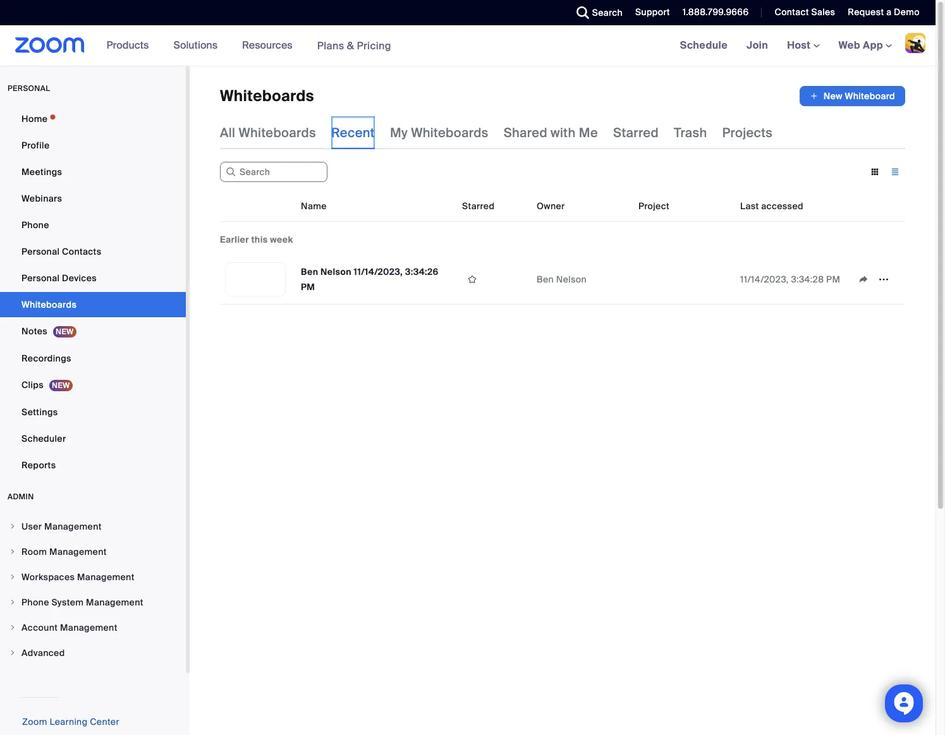 Task type: describe. For each thing, give the bounding box(es) containing it.
right image for phone system management
[[9, 599, 16, 606]]

meetings navigation
[[671, 25, 936, 66]]

3:34:26
[[405, 266, 439, 278]]

web
[[839, 39, 861, 52]]

right image for account management
[[9, 624, 16, 632]]

management for user management
[[44, 521, 102, 532]]

contacts
[[62, 246, 101, 257]]

personal devices link
[[0, 266, 186, 291]]

workspaces management
[[22, 572, 135, 583]]

trash
[[674, 125, 707, 141]]

personal for personal contacts
[[22, 246, 60, 257]]

scheduler link
[[0, 426, 186, 452]]

workspaces
[[22, 572, 75, 583]]

my whiteboards
[[390, 125, 489, 141]]

join link
[[737, 25, 778, 66]]

whiteboard
[[845, 90, 895, 102]]

3:34:28
[[791, 274, 824, 285]]

last
[[741, 200, 759, 212]]

shared with me
[[504, 125, 598, 141]]

profile picture image
[[906, 33, 926, 53]]

new
[[824, 90, 843, 102]]

clips
[[22, 379, 44, 391]]

management for account management
[[60, 622, 117, 634]]

whiteboards right "my"
[[411, 125, 489, 141]]

center
[[90, 716, 119, 728]]

a
[[887, 6, 892, 18]]

earlier
[[220, 234, 249, 245]]

app
[[863, 39, 883, 52]]

support
[[636, 6, 670, 18]]

new whiteboard button
[[800, 86, 906, 106]]

webinars
[[22, 193, 62, 204]]

personal
[[8, 83, 50, 94]]

room management
[[22, 546, 107, 558]]

shared
[[504, 125, 548, 141]]

starred inside tabs of all whiteboard page tab list
[[613, 125, 659, 141]]

reports
[[22, 460, 56, 471]]

account management
[[22, 622, 117, 634]]

user
[[22, 521, 42, 532]]

owner
[[537, 200, 565, 212]]

settings
[[22, 407, 58, 418]]

11/14/2023, 3:34:28 pm
[[741, 274, 841, 285]]

scheduler
[[22, 433, 66, 445]]

earlier this week
[[220, 234, 293, 245]]

resources button
[[242, 25, 298, 66]]

recent
[[331, 125, 375, 141]]

learning
[[50, 716, 88, 728]]

profile link
[[0, 133, 186, 158]]

click to star the whiteboard ben nelson 11/14/2023, 3:34:26 pm image
[[462, 274, 483, 285]]

whiteboards inside personal menu menu
[[22, 299, 77, 310]]

zoom learning center link
[[22, 716, 119, 728]]

home
[[22, 113, 48, 125]]

management for workspaces management
[[77, 572, 135, 583]]

host
[[787, 39, 814, 52]]

personal menu menu
[[0, 106, 186, 479]]

name
[[301, 200, 327, 212]]

with
[[551, 125, 576, 141]]

nelson for ben nelson 11/14/2023, 3:34:26 pm
[[321, 266, 352, 278]]

zoom
[[22, 716, 47, 728]]

personal contacts
[[22, 246, 101, 257]]

ben for ben nelson 11/14/2023, 3:34:26 pm
[[301, 266, 318, 278]]

Search text field
[[220, 162, 328, 182]]

solutions button
[[174, 25, 223, 66]]

add image
[[810, 90, 819, 102]]

request a demo
[[848, 6, 920, 18]]

new whiteboard
[[824, 90, 895, 102]]

schedule
[[680, 39, 728, 52]]

clips link
[[0, 372, 186, 398]]

personal contacts link
[[0, 239, 186, 264]]

accessed
[[762, 200, 804, 212]]

web app button
[[839, 39, 892, 52]]

ben nelson
[[537, 274, 587, 285]]

phone for phone system management
[[22, 597, 49, 608]]

1.888.799.9666
[[683, 6, 749, 18]]

plans
[[317, 39, 344, 52]]

right image for user management
[[9, 523, 16, 531]]

pm inside ben nelson 11/14/2023, 3:34:26 pm
[[301, 281, 315, 293]]



Task type: locate. For each thing, give the bounding box(es) containing it.
schedule link
[[671, 25, 737, 66]]

contact
[[775, 6, 809, 18]]

notes
[[22, 326, 47, 337]]

nelson for ben nelson
[[556, 274, 587, 285]]

ben for ben nelson
[[537, 274, 554, 285]]

11/14/2023,
[[354, 266, 403, 278], [741, 274, 789, 285]]

4 right image from the top
[[9, 624, 16, 632]]

right image
[[9, 548, 16, 556], [9, 649, 16, 657]]

management down room management menu item
[[77, 572, 135, 583]]

whiteboards up all whiteboards
[[220, 86, 314, 106]]

week
[[270, 234, 293, 245]]

right image
[[9, 523, 16, 531], [9, 574, 16, 581], [9, 599, 16, 606], [9, 624, 16, 632]]

admin menu menu
[[0, 515, 186, 667]]

right image left workspaces
[[9, 574, 16, 581]]

right image inside advanced menu item
[[9, 649, 16, 657]]

management inside account management menu item
[[60, 622, 117, 634]]

ben inside ben nelson 11/14/2023, 3:34:26 pm
[[301, 266, 318, 278]]

2 right image from the top
[[9, 574, 16, 581]]

0 horizontal spatial starred
[[462, 200, 495, 212]]

system
[[51, 597, 84, 608]]

1 horizontal spatial 11/14/2023,
[[741, 274, 789, 285]]

this
[[251, 234, 268, 245]]

sales
[[812, 6, 836, 18]]

advanced
[[22, 648, 65, 659]]

project
[[639, 200, 670, 212]]

0 vertical spatial phone
[[22, 219, 49, 231]]

reports link
[[0, 453, 186, 478]]

projects
[[723, 125, 773, 141]]

whiteboards up search text box
[[239, 125, 316, 141]]

products
[[107, 39, 149, 52]]

0 vertical spatial starred
[[613, 125, 659, 141]]

1 vertical spatial right image
[[9, 649, 16, 657]]

banner containing products
[[0, 25, 936, 66]]

thumbnail of ben nelson 11/14/2023, 3:34:26 pm image
[[226, 263, 285, 296]]

management inside user management menu item
[[44, 521, 102, 532]]

user management menu item
[[0, 515, 186, 539]]

more options for ben nelson 11/14/2023, 3:34:26 pm image
[[874, 274, 894, 285]]

me
[[579, 125, 598, 141]]

personal
[[22, 246, 60, 257], [22, 273, 60, 284]]

meetings link
[[0, 159, 186, 185]]

management inside phone system management menu item
[[86, 597, 143, 608]]

room
[[22, 546, 47, 558]]

all
[[220, 125, 235, 141]]

2 right image from the top
[[9, 649, 16, 657]]

management up workspaces management
[[49, 546, 107, 558]]

workspaces management menu item
[[0, 565, 186, 589]]

0 vertical spatial personal
[[22, 246, 60, 257]]

1 horizontal spatial pm
[[827, 274, 841, 285]]

list mode, selected image
[[885, 166, 906, 178]]

profile
[[22, 140, 50, 151]]

nelson inside ben nelson 11/14/2023, 3:34:26 pm
[[321, 266, 352, 278]]

whiteboards down "personal devices"
[[22, 299, 77, 310]]

right image inside user management menu item
[[9, 523, 16, 531]]

join
[[747, 39, 768, 52]]

management down phone system management menu item
[[60, 622, 117, 634]]

whiteboards inside application
[[220, 86, 314, 106]]

0 horizontal spatial pm
[[301, 281, 315, 293]]

search
[[592, 7, 623, 18]]

11/14/2023, left 3:34:28
[[741, 274, 789, 285]]

right image for workspaces management
[[9, 574, 16, 581]]

phone for phone
[[22, 219, 49, 231]]

right image left 'account' on the left bottom of the page
[[9, 624, 16, 632]]

webinars link
[[0, 186, 186, 211]]

ben nelson 11/14/2023, 3:34:26 pm
[[301, 266, 439, 293]]

pricing
[[357, 39, 391, 52]]

personal down the "personal contacts"
[[22, 273, 60, 284]]

demo
[[894, 6, 920, 18]]

pm right thumbnail of ben nelson 11/14/2023, 3:34:26 pm
[[301, 281, 315, 293]]

request
[[848, 6, 884, 18]]

request a demo link
[[839, 0, 936, 25], [848, 6, 920, 18]]

0 vertical spatial right image
[[9, 548, 16, 556]]

0 horizontal spatial ben
[[301, 266, 318, 278]]

right image inside room management menu item
[[9, 548, 16, 556]]

admin
[[8, 492, 34, 502]]

phone down webinars
[[22, 219, 49, 231]]

1 right image from the top
[[9, 523, 16, 531]]

banner
[[0, 25, 936, 66]]

web app
[[839, 39, 883, 52]]

right image for room management
[[9, 548, 16, 556]]

last accessed
[[741, 200, 804, 212]]

whiteboards application
[[220, 86, 906, 106]]

plans & pricing
[[317, 39, 391, 52]]

right image inside phone system management menu item
[[9, 599, 16, 606]]

phone inside menu item
[[22, 597, 49, 608]]

solutions
[[174, 39, 218, 52]]

personal for personal devices
[[22, 273, 60, 284]]

ben
[[301, 266, 318, 278], [537, 274, 554, 285]]

1 right image from the top
[[9, 548, 16, 556]]

zoom logo image
[[15, 37, 84, 53]]

my
[[390, 125, 408, 141]]

advanced menu item
[[0, 641, 186, 665]]

starred
[[613, 125, 659, 141], [462, 200, 495, 212]]

right image inside account management menu item
[[9, 624, 16, 632]]

2 personal from the top
[[22, 273, 60, 284]]

cell
[[634, 255, 735, 305]]

&
[[347, 39, 354, 52]]

contact sales
[[775, 6, 836, 18]]

1 personal from the top
[[22, 246, 60, 257]]

host button
[[787, 39, 820, 52]]

management up room management
[[44, 521, 102, 532]]

1.888.799.9666 button
[[673, 0, 752, 25], [683, 6, 749, 18]]

1 vertical spatial phone
[[22, 597, 49, 608]]

1 vertical spatial personal
[[22, 273, 60, 284]]

tabs of all whiteboard page tab list
[[220, 116, 773, 149]]

zoom learning center
[[22, 716, 119, 728]]

pm
[[827, 274, 841, 285], [301, 281, 315, 293]]

management inside workspaces management menu item
[[77, 572, 135, 583]]

application
[[854, 270, 901, 289]]

0 horizontal spatial 11/14/2023,
[[354, 266, 403, 278]]

1 horizontal spatial starred
[[613, 125, 659, 141]]

contact sales link
[[765, 0, 839, 25], [775, 6, 836, 18]]

management for room management
[[49, 546, 107, 558]]

home link
[[0, 106, 186, 132]]

account management menu item
[[0, 616, 186, 640]]

right image for advanced
[[9, 649, 16, 657]]

right image left the system
[[9, 599, 16, 606]]

0 horizontal spatial nelson
[[321, 266, 352, 278]]

1 vertical spatial starred
[[462, 200, 495, 212]]

phone up 'account' on the left bottom of the page
[[22, 597, 49, 608]]

personal devices
[[22, 273, 97, 284]]

phone system management
[[22, 597, 143, 608]]

right image left the 'user'
[[9, 523, 16, 531]]

right image left 'room'
[[9, 548, 16, 556]]

grid mode, not selected image
[[865, 166, 885, 178]]

3 right image from the top
[[9, 599, 16, 606]]

1 horizontal spatial nelson
[[556, 274, 587, 285]]

recordings link
[[0, 346, 186, 371]]

personal up "personal devices"
[[22, 246, 60, 257]]

whiteboards link
[[0, 292, 186, 317]]

share image
[[854, 274, 874, 285]]

nelson
[[321, 266, 352, 278], [556, 274, 587, 285]]

right image inside workspaces management menu item
[[9, 574, 16, 581]]

2 phone from the top
[[22, 597, 49, 608]]

phone inside personal menu menu
[[22, 219, 49, 231]]

11/14/2023, left the 3:34:26
[[354, 266, 403, 278]]

settings link
[[0, 400, 186, 425]]

all whiteboards
[[220, 125, 316, 141]]

1 horizontal spatial ben
[[537, 274, 554, 285]]

account
[[22, 622, 58, 634]]

right image left advanced in the left of the page
[[9, 649, 16, 657]]

11/14/2023, inside ben nelson 11/14/2023, 3:34:26 pm
[[354, 266, 403, 278]]

devices
[[62, 273, 97, 284]]

management down workspaces management menu item
[[86, 597, 143, 608]]

pm right 3:34:28
[[827, 274, 841, 285]]

phone system management menu item
[[0, 591, 186, 615]]

search button
[[567, 0, 626, 25]]

recordings
[[22, 353, 71, 364]]

management inside room management menu item
[[49, 546, 107, 558]]

meetings
[[22, 166, 62, 178]]

notes link
[[0, 319, 186, 345]]

products button
[[107, 25, 155, 66]]

1 phone from the top
[[22, 219, 49, 231]]

room management menu item
[[0, 540, 186, 564]]

product information navigation
[[97, 25, 401, 66]]

phone link
[[0, 212, 186, 238]]

resources
[[242, 39, 293, 52]]

user management
[[22, 521, 102, 532]]



Task type: vqa. For each thing, say whether or not it's contained in the screenshot.
Click to Star the whiteboard Ben Nelson 11/14/2023, 3:34:26 PM image
yes



